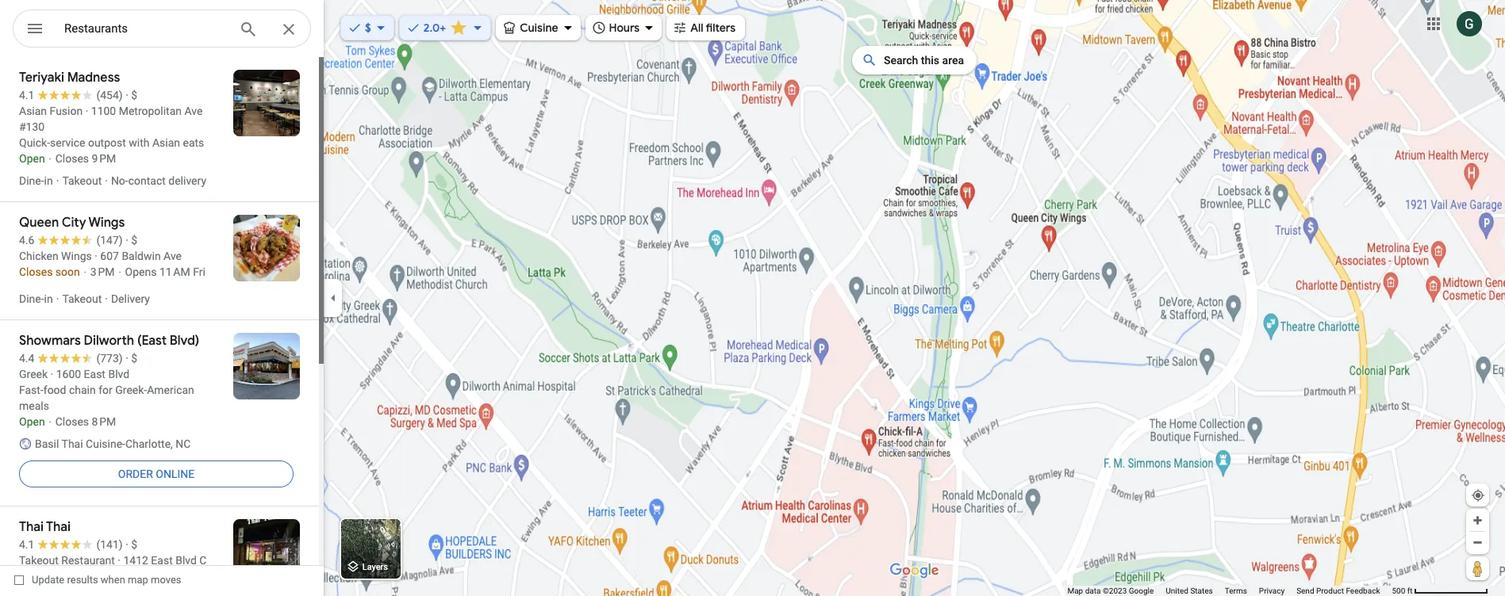 Task type: describe. For each thing, give the bounding box(es) containing it.
 button
[[13, 10, 57, 51]]

 search field
[[13, 10, 311, 51]]

footer inside google maps element
[[1068, 587, 1392, 597]]

all filters button
[[667, 10, 745, 45]]

united
[[1166, 587, 1189, 596]]

zoom out image
[[1472, 537, 1484, 549]]

all
[[691, 21, 704, 35]]

moves
[[151, 575, 181, 587]]

map data ©2023 google
[[1068, 587, 1154, 596]]

order online
[[118, 468, 195, 481]]


[[25, 17, 44, 40]]

update results when map moves
[[32, 575, 181, 587]]

$ button
[[340, 10, 394, 45]]

zoom in image
[[1472, 515, 1484, 527]]

privacy button
[[1259, 587, 1285, 597]]

map
[[128, 575, 148, 587]]

this
[[921, 54, 940, 67]]

feedback
[[1346, 587, 1381, 596]]

2.0+ button
[[399, 10, 491, 45]]

update
[[32, 575, 64, 587]]

search this area
[[884, 54, 964, 67]]

google
[[1129, 587, 1154, 596]]

online
[[156, 468, 195, 481]]

terms button
[[1225, 587, 1247, 597]]

hours
[[609, 21, 640, 35]]

collapse side panel image
[[325, 290, 342, 307]]

united states button
[[1166, 587, 1213, 597]]

results for restaurants feed
[[0, 57, 324, 597]]

order
[[118, 468, 153, 481]]

when
[[101, 575, 125, 587]]



Task type: locate. For each thing, give the bounding box(es) containing it.
cuisine button
[[496, 10, 581, 45]]

search
[[884, 54, 919, 67]]

privacy
[[1259, 587, 1285, 596]]

show your location image
[[1471, 489, 1486, 503]]

product
[[1317, 587, 1344, 596]]

none field inside restaurants field
[[64, 19, 226, 38]]

filters
[[706, 21, 736, 35]]

show street view coverage image
[[1467, 557, 1490, 581]]

Update results when map moves checkbox
[[14, 571, 181, 590]]

500 ft button
[[1392, 587, 1489, 596]]

all filters
[[691, 21, 736, 35]]

layers
[[362, 563, 388, 573]]

area
[[943, 54, 964, 67]]

results
[[67, 575, 98, 587]]

map
[[1068, 587, 1083, 596]]

google maps element
[[0, 0, 1506, 597]]

ft
[[1408, 587, 1413, 596]]

2.0+
[[424, 21, 446, 35]]

google account: greg robinson  
(robinsongreg175@gmail.com) image
[[1457, 11, 1483, 36]]

Restaurants field
[[13, 10, 311, 48]]

order online link
[[19, 456, 294, 494]]

$
[[365, 21, 371, 35]]

search this area button
[[852, 46, 977, 75]]

500
[[1392, 587, 1406, 596]]

terms
[[1225, 587, 1247, 596]]

©2023
[[1103, 587, 1127, 596]]

united states
[[1166, 587, 1213, 596]]

send product feedback
[[1297, 587, 1381, 596]]

hours button
[[585, 10, 662, 45]]

send
[[1297, 587, 1315, 596]]

500 ft
[[1392, 587, 1413, 596]]

None field
[[64, 19, 226, 38]]

data
[[1085, 587, 1101, 596]]

send product feedback button
[[1297, 587, 1381, 597]]

cuisine
[[520, 21, 558, 35]]

footer containing map data ©2023 google
[[1068, 587, 1392, 597]]

footer
[[1068, 587, 1392, 597]]

states
[[1191, 587, 1213, 596]]



Task type: vqa. For each thing, say whether or not it's contained in the screenshot.
Map
yes



